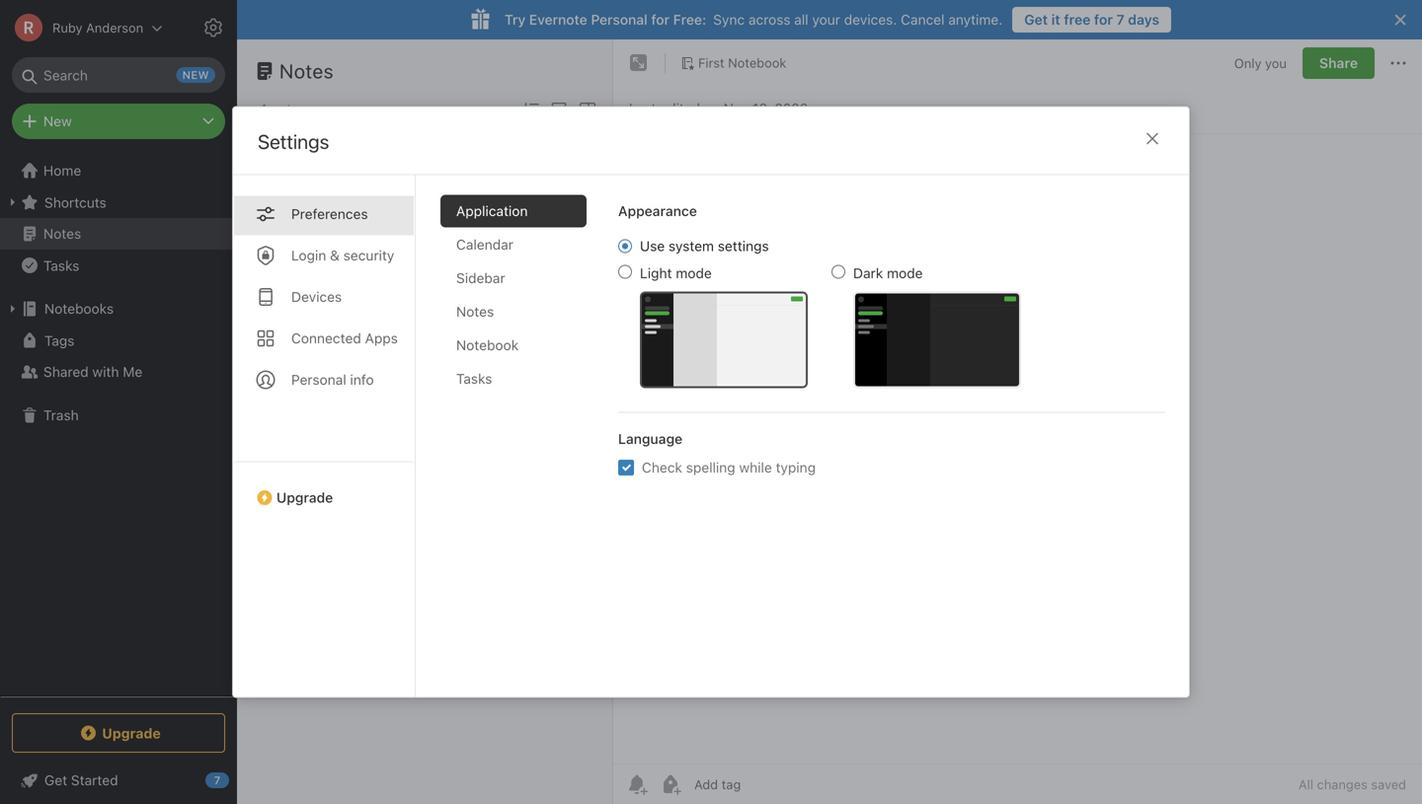 Task type: vqa. For each thing, say whether or not it's contained in the screenshot.
New
yes



Task type: locate. For each thing, give the bounding box(es) containing it.
Use system settings radio
[[618, 239, 632, 253]]

shared with me link
[[0, 356, 236, 388]]

notes down sidebar
[[456, 304, 494, 320]]

1 horizontal spatial notes
[[279, 59, 334, 82]]

upgrade button
[[233, 462, 415, 514], [12, 714, 225, 753]]

None search field
[[26, 57, 211, 93]]

tags
[[44, 333, 74, 349]]

all
[[1298, 778, 1313, 792]]

light
[[640, 265, 672, 281]]

new
[[43, 113, 72, 129]]

application tab
[[440, 195, 587, 228]]

for
[[651, 11, 670, 28], [1094, 11, 1113, 28]]

2 for from the left
[[1094, 11, 1113, 28]]

tree
[[0, 155, 237, 696]]

personal up expand note image
[[591, 11, 648, 28]]

personal
[[591, 11, 648, 28], [291, 372, 346, 388]]

anytime.
[[948, 11, 1003, 28]]

share button
[[1302, 47, 1375, 79]]

nov
[[724, 100, 749, 117]]

1 vertical spatial personal
[[291, 372, 346, 388]]

notebook
[[728, 55, 786, 70], [456, 337, 519, 354]]

only you
[[1234, 56, 1287, 70]]

1 for from the left
[[651, 11, 670, 28]]

login
[[291, 247, 326, 264]]

notes up note
[[279, 59, 334, 82]]

2 mode from the left
[[887, 265, 923, 281]]

upgrade
[[277, 490, 333, 506], [102, 726, 161, 742]]

get it free for 7 days
[[1024, 11, 1159, 28]]

list
[[319, 153, 342, 169]]

0 vertical spatial tasks
[[43, 257, 79, 274]]

sugar
[[328, 173, 365, 190]]

notes
[[279, 59, 334, 82], [43, 226, 81, 242], [456, 304, 494, 320]]

0 horizontal spatial personal
[[291, 372, 346, 388]]

notes inside tree
[[43, 226, 81, 242]]

calendar
[[456, 237, 513, 253]]

1 vertical spatial upgrade
[[102, 726, 161, 742]]

devices
[[291, 289, 342, 305]]

tasks down the notebook tab
[[456, 371, 492, 387]]

1 vertical spatial notebook
[[456, 337, 519, 354]]

Dark mode radio
[[831, 265, 845, 279]]

dark mode
[[853, 265, 923, 281]]

sync
[[713, 11, 745, 28]]

0 horizontal spatial tasks
[[43, 257, 79, 274]]

personal down connected
[[291, 372, 346, 388]]

0 vertical spatial notebook
[[728, 55, 786, 70]]

preferences
[[291, 206, 368, 222]]

0 vertical spatial upgrade button
[[233, 462, 415, 514]]

0 horizontal spatial mode
[[676, 265, 712, 281]]

you
[[1265, 56, 1287, 70]]

only
[[1234, 56, 1262, 70]]

add tag image
[[659, 773, 682, 797]]

connected apps
[[291, 330, 398, 347]]

tasks button
[[0, 250, 236, 281]]

mode
[[676, 265, 712, 281], [887, 265, 923, 281]]

calendar tab
[[440, 229, 587, 261]]

1 mode from the left
[[676, 265, 712, 281]]

tasks
[[43, 257, 79, 274], [456, 371, 492, 387]]

notebooks link
[[0, 293, 236, 325]]

try
[[505, 11, 526, 28]]

0 horizontal spatial for
[[651, 11, 670, 28]]

notebook tab
[[440, 329, 587, 362]]

1 vertical spatial notes
[[43, 226, 81, 242]]

0 horizontal spatial notebook
[[456, 337, 519, 354]]

shortcuts button
[[0, 187, 236, 218]]

1 horizontal spatial for
[[1094, 11, 1113, 28]]

1 vertical spatial tasks
[[456, 371, 492, 387]]

sidebar
[[456, 270, 505, 286]]

tab list
[[233, 175, 416, 698], [440, 195, 602, 698]]

notes inside note list element
[[279, 59, 334, 82]]

across
[[748, 11, 790, 28]]

mode for light mode
[[676, 265, 712, 281]]

2 vertical spatial notes
[[456, 304, 494, 320]]

1 horizontal spatial tasks
[[456, 371, 492, 387]]

last
[[629, 100, 656, 117]]

notebook down the notes tab
[[456, 337, 519, 354]]

1 horizontal spatial personal
[[591, 11, 648, 28]]

mode right dark
[[887, 265, 923, 281]]

settings
[[258, 130, 329, 153]]

notes down the shortcuts at the left of the page
[[43, 226, 81, 242]]

notebook inside button
[[728, 55, 786, 70]]

Check spelling while typing checkbox
[[618, 460, 634, 476]]

first notebook button
[[673, 49, 793, 77]]

for inside button
[[1094, 11, 1113, 28]]

security
[[343, 247, 394, 264]]

0 horizontal spatial tab list
[[233, 175, 416, 698]]

tab list containing application
[[440, 195, 602, 698]]

changes
[[1317, 778, 1368, 792]]

Note Editor text field
[[613, 134, 1422, 764]]

settings
[[718, 238, 769, 254]]

just now
[[263, 215, 313, 229]]

option group containing use system settings
[[618, 238, 1021, 389]]

option group
[[618, 238, 1021, 389]]

add a reminder image
[[625, 773, 649, 797]]

expand note image
[[627, 51, 651, 75]]

notebook down the 'try evernote personal for free: sync across all your devices. cancel anytime.'
[[728, 55, 786, 70]]

tasks inside button
[[43, 257, 79, 274]]

light mode
[[640, 265, 712, 281]]

shortcuts
[[44, 194, 106, 211]]

for left free:
[[651, 11, 670, 28]]

1 horizontal spatial tab list
[[440, 195, 602, 698]]

sidebar tab
[[440, 262, 587, 295]]

1 vertical spatial upgrade button
[[12, 714, 225, 753]]

tab list containing preferences
[[233, 175, 416, 698]]

1 horizontal spatial notebook
[[728, 55, 786, 70]]

0 vertical spatial notes
[[279, 59, 334, 82]]

for for 7
[[1094, 11, 1113, 28]]

notebooks
[[44, 301, 114, 317]]

2 horizontal spatial notes
[[456, 304, 494, 320]]

mode down system
[[676, 265, 712, 281]]

tasks up notebooks
[[43, 257, 79, 274]]

free
[[1064, 11, 1091, 28]]

Light mode radio
[[618, 265, 632, 279]]

0 horizontal spatial notes
[[43, 226, 81, 242]]

Search text field
[[26, 57, 211, 93]]

1 horizontal spatial upgrade button
[[233, 462, 415, 514]]

try evernote personal for free: sync across all your devices. cancel anytime.
[[505, 11, 1003, 28]]

shared with me
[[43, 364, 142, 380]]

&
[[330, 247, 340, 264]]

for for free:
[[651, 11, 670, 28]]

spelling
[[686, 460, 735, 476]]

1 horizontal spatial mode
[[887, 265, 923, 281]]

upgrade button inside tab list
[[233, 462, 415, 514]]

for left 7
[[1094, 11, 1113, 28]]

0 vertical spatial upgrade
[[277, 490, 333, 506]]

cheese
[[369, 173, 417, 190]]



Task type: describe. For each thing, give the bounding box(es) containing it.
check spelling while typing
[[642, 460, 816, 476]]

mode for dark mode
[[887, 265, 923, 281]]

check
[[642, 460, 682, 476]]

login & security
[[291, 247, 394, 264]]

note
[[271, 101, 299, 118]]

language
[[618, 431, 682, 447]]

all
[[794, 11, 808, 28]]

your
[[812, 11, 840, 28]]

connected
[[291, 330, 361, 347]]

2023
[[775, 100, 808, 117]]

grocery
[[263, 153, 315, 169]]

trash link
[[0, 400, 236, 432]]

note window element
[[613, 40, 1422, 805]]

devices.
[[844, 11, 897, 28]]

use
[[640, 238, 665, 254]]

saved
[[1371, 778, 1406, 792]]

notes tab
[[440, 296, 587, 328]]

new button
[[12, 104, 225, 139]]

with
[[92, 364, 119, 380]]

application
[[456, 203, 528, 219]]

1 horizontal spatial upgrade
[[277, 490, 333, 506]]

free:
[[673, 11, 706, 28]]

first notebook
[[698, 55, 786, 70]]

home
[[43, 162, 81, 179]]

use system settings
[[640, 238, 769, 254]]

edited
[[660, 100, 700, 117]]

1 note
[[261, 101, 299, 118]]

all changes saved
[[1298, 778, 1406, 792]]

16,
[[752, 100, 771, 117]]

get it free for 7 days button
[[1012, 7, 1171, 33]]

system
[[669, 238, 714, 254]]

dark
[[853, 265, 883, 281]]

it
[[1051, 11, 1060, 28]]

notes inside tab
[[456, 304, 494, 320]]

0 horizontal spatial upgrade
[[102, 726, 161, 742]]

just
[[263, 215, 286, 229]]

close image
[[1141, 127, 1164, 151]]

notes link
[[0, 218, 236, 250]]

shared
[[43, 364, 89, 380]]

evernote
[[529, 11, 587, 28]]

appearance
[[618, 203, 697, 219]]

on
[[704, 100, 720, 117]]

now
[[290, 215, 313, 229]]

last edited on nov 16, 2023
[[629, 100, 808, 117]]

cancel
[[901, 11, 945, 28]]

trash
[[43, 407, 79, 424]]

tree containing home
[[0, 155, 237, 696]]

0 horizontal spatial upgrade button
[[12, 714, 225, 753]]

typing
[[776, 460, 816, 476]]

home link
[[0, 155, 237, 187]]

get
[[1024, 11, 1048, 28]]

tab list for appearance
[[440, 195, 602, 698]]

while
[[739, 460, 772, 476]]

settings image
[[201, 16, 225, 40]]

7
[[1116, 11, 1124, 28]]

expand notebooks image
[[5, 301, 21, 317]]

days
[[1128, 11, 1159, 28]]

0 vertical spatial personal
[[591, 11, 648, 28]]

note list element
[[237, 40, 613, 805]]

eggs
[[292, 173, 324, 190]]

notebook inside tab
[[456, 337, 519, 354]]

tasks inside tab
[[456, 371, 492, 387]]

personal info
[[291, 372, 374, 388]]

milk
[[263, 173, 289, 190]]

share
[[1319, 55, 1358, 71]]

me
[[123, 364, 142, 380]]

1
[[261, 101, 267, 118]]

apps
[[365, 330, 398, 347]]

tab list for application
[[233, 175, 416, 698]]

info
[[350, 372, 374, 388]]

tags button
[[0, 325, 236, 356]]

grocery list milk eggs sugar cheese
[[263, 153, 417, 190]]

first
[[698, 55, 724, 70]]

tasks tab
[[440, 363, 587, 396]]



